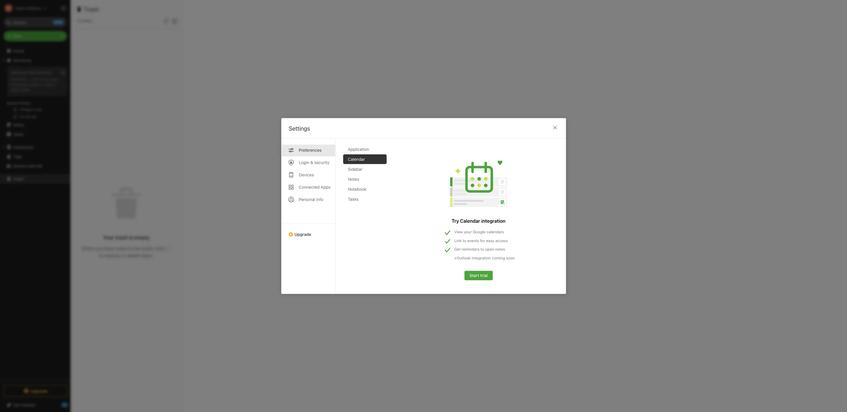 Task type: locate. For each thing, give the bounding box(es) containing it.
empty
[[134, 235, 150, 241]]

1 vertical spatial notes
[[13, 122, 24, 127]]

0 horizontal spatial tasks
[[13, 132, 24, 137]]

or inside when you have notes in the trash, click '...' to restore or delete them.
[[121, 253, 125, 258]]

1 vertical spatial the
[[133, 246, 140, 251]]

click
[[11, 77, 19, 82]]

1 horizontal spatial notes
[[115, 246, 127, 251]]

notes right "recent"
[[20, 101, 31, 105]]

group containing add your first shortcut
[[0, 65, 70, 123]]

0 horizontal spatial or
[[40, 82, 44, 87]]

tag
[[45, 82, 51, 87]]

tasks up 'notebooks'
[[13, 132, 24, 137]]

0 horizontal spatial upgrade
[[30, 389, 48, 394]]

1 vertical spatial your
[[464, 230, 472, 234]]

notes link
[[0, 120, 70, 130]]

view your google calendars
[[454, 230, 504, 234]]

or left delete
[[121, 253, 125, 258]]

trash down shared
[[13, 176, 23, 181]]

0 vertical spatial trash
[[84, 6, 99, 13]]

delete
[[127, 253, 140, 258]]

notes up tasks button
[[13, 122, 24, 127]]

try calendar integration
[[452, 219, 505, 224]]

icon on a note, notebook, stack or tag to add it here.
[[11, 77, 58, 92]]

login
[[299, 160, 309, 165]]

to right the link
[[463, 238, 466, 243]]

upgrade inside tab list
[[294, 232, 311, 237]]

1 horizontal spatial or
[[121, 253, 125, 258]]

tasks tab
[[343, 195, 387, 204]]

upgrade button
[[281, 224, 335, 239], [4, 386, 67, 397]]

integration down get reminders to open notes
[[472, 256, 491, 260]]

your for first
[[19, 70, 27, 75]]

trash link
[[0, 174, 70, 184]]

the right the in
[[133, 246, 140, 251]]

0 vertical spatial your
[[19, 70, 27, 75]]

2 vertical spatial notes
[[348, 177, 359, 182]]

shortcuts
[[13, 58, 32, 63]]

notes down sidebar
[[348, 177, 359, 182]]

view
[[454, 230, 463, 234]]

expand notebooks image
[[1, 145, 6, 150]]

0 horizontal spatial the
[[20, 77, 26, 82]]

restore
[[105, 253, 120, 258]]

settings
[[289, 125, 310, 132]]

notes inside tab
[[348, 177, 359, 182]]

stack
[[30, 82, 39, 87]]

your
[[103, 235, 114, 241]]

1 horizontal spatial calendar
[[460, 219, 480, 224]]

coming
[[492, 256, 505, 260]]

notes left the in
[[115, 246, 127, 251]]

the left ...
[[20, 77, 26, 82]]

sidebar
[[348, 167, 362, 172]]

calendar up sidebar
[[348, 157, 365, 162]]

0 vertical spatial upgrade
[[294, 232, 311, 237]]

here.
[[22, 88, 31, 92]]

to down you
[[99, 253, 104, 258]]

events
[[467, 238, 479, 243]]

1 horizontal spatial tab list
[[343, 145, 391, 294]]

to down note, at the left top of page
[[52, 82, 55, 87]]

1 vertical spatial tasks
[[348, 197, 358, 202]]

recent
[[7, 101, 19, 105]]

1 horizontal spatial the
[[133, 246, 140, 251]]

info
[[316, 197, 323, 202]]

notes down 'access'
[[495, 247, 505, 252]]

connected
[[299, 185, 319, 190]]

get reminders to open notes
[[454, 247, 505, 252]]

notes right 0
[[81, 18, 92, 23]]

shortcut
[[36, 70, 52, 75]]

0 notes
[[78, 18, 92, 23]]

settings image
[[60, 5, 67, 12]]

first
[[28, 70, 35, 75]]

add
[[11, 70, 18, 75]]

0 horizontal spatial calendar
[[348, 157, 365, 162]]

tasks down notebook
[[348, 197, 358, 202]]

note window - empty element
[[182, 0, 847, 413]]

group
[[0, 65, 70, 123]]

new
[[13, 33, 21, 38]]

upgrade for leftmost the upgrade popup button
[[30, 389, 48, 394]]

0 horizontal spatial tab list
[[281, 139, 336, 294]]

1 horizontal spatial trash
[[84, 6, 99, 13]]

me
[[37, 164, 42, 169]]

1 vertical spatial upgrade button
[[4, 386, 67, 397]]

click
[[155, 246, 165, 251]]

1 horizontal spatial upgrade
[[294, 232, 311, 237]]

your right view
[[464, 230, 472, 234]]

1 horizontal spatial upgrade button
[[281, 224, 335, 239]]

tasks
[[13, 132, 24, 137], [348, 197, 358, 202]]

your up click the ... on the top
[[19, 70, 27, 75]]

is
[[129, 235, 133, 241]]

add your first shortcut
[[11, 70, 52, 75]]

trash
[[115, 235, 128, 241]]

0 vertical spatial notes
[[20, 101, 31, 105]]

trash up 0 notes
[[84, 6, 99, 13]]

calendar up view your google calendars
[[460, 219, 480, 224]]

upgrade
[[294, 232, 311, 237], [30, 389, 48, 394]]

the
[[20, 77, 26, 82], [133, 246, 140, 251]]

notes inside when you have notes in the trash, click '...' to restore or delete them.
[[115, 246, 127, 251]]

your for google
[[464, 230, 472, 234]]

reminders
[[462, 247, 479, 252]]

notebooks link
[[0, 143, 70, 152]]

notes tab
[[343, 175, 387, 184]]

trash
[[84, 6, 99, 13], [13, 176, 23, 181]]

personal
[[299, 197, 315, 202]]

0 horizontal spatial trash
[[13, 176, 23, 181]]

tab list containing application
[[343, 145, 391, 294]]

tasks button
[[0, 130, 70, 139]]

1 vertical spatial calendar
[[460, 219, 480, 224]]

get
[[454, 247, 461, 252]]

or down on
[[40, 82, 44, 87]]

1 vertical spatial or
[[121, 253, 125, 258]]

application
[[348, 147, 369, 152]]

tags
[[13, 154, 22, 159]]

shared with me link
[[0, 161, 70, 171]]

icon
[[32, 77, 40, 82]]

security
[[314, 160, 329, 165]]

tab list containing preferences
[[281, 139, 336, 294]]

1 horizontal spatial your
[[464, 230, 472, 234]]

integration up calendars
[[481, 219, 505, 224]]

1 vertical spatial upgrade
[[30, 389, 48, 394]]

0 vertical spatial the
[[20, 77, 26, 82]]

or
[[40, 82, 44, 87], [121, 253, 125, 258]]

0 horizontal spatial your
[[19, 70, 27, 75]]

0 vertical spatial tasks
[[13, 132, 24, 137]]

notes
[[20, 101, 31, 105], [13, 122, 24, 127], [348, 177, 359, 182]]

calendar
[[348, 157, 365, 162], [460, 219, 480, 224]]

0 vertical spatial calendar
[[348, 157, 365, 162]]

1 horizontal spatial tasks
[[348, 197, 358, 202]]

home
[[13, 48, 24, 53]]

to inside when you have notes in the trash, click '...' to restore or delete them.
[[99, 253, 104, 258]]

integration
[[481, 219, 505, 224], [472, 256, 491, 260]]

None search field
[[8, 17, 63, 28]]

notebooks
[[13, 145, 34, 150]]

notebook tab
[[343, 185, 387, 194]]

apps
[[321, 185, 330, 190]]

calendar inside tab
[[348, 157, 365, 162]]

to
[[52, 82, 55, 87], [463, 238, 466, 243], [480, 247, 484, 252], [99, 253, 104, 258]]

tab list
[[281, 139, 336, 294], [343, 145, 391, 294]]

a
[[46, 77, 48, 82]]

tree
[[0, 46, 71, 380]]

0 vertical spatial or
[[40, 82, 44, 87]]

0
[[78, 18, 80, 23]]



Task type: vqa. For each thing, say whether or not it's contained in the screenshot.
for
yes



Task type: describe. For each thing, give the bounding box(es) containing it.
shared with me
[[13, 164, 42, 169]]

1 vertical spatial integration
[[472, 256, 491, 260]]

the inside when you have notes in the trash, click '...' to restore or delete them.
[[133, 246, 140, 251]]

calendar tab
[[343, 155, 387, 164]]

you
[[95, 246, 103, 251]]

when
[[82, 246, 94, 251]]

personal info
[[299, 197, 323, 202]]

0 horizontal spatial notes
[[81, 18, 92, 23]]

...
[[27, 77, 31, 82]]

2 horizontal spatial notes
[[495, 247, 505, 252]]

devices
[[299, 172, 314, 177]]

start trial
[[469, 273, 488, 278]]

+outlook integration coming soon
[[454, 256, 515, 260]]

to inside the icon on a note, notebook, stack or tag to add it here.
[[52, 82, 55, 87]]

trial
[[480, 273, 488, 278]]

trash inside note list element
[[84, 6, 99, 13]]

try
[[452, 219, 459, 224]]

new button
[[4, 31, 67, 41]]

link
[[454, 238, 461, 243]]

the inside group
[[20, 77, 26, 82]]

when you have notes in the trash, click '...' to restore or delete them.
[[82, 246, 171, 258]]

in
[[128, 246, 132, 251]]

note list element
[[71, 0, 182, 413]]

0 vertical spatial integration
[[481, 219, 505, 224]]

Search text field
[[8, 17, 63, 28]]

shared
[[13, 164, 26, 169]]

0 vertical spatial upgrade button
[[281, 224, 335, 239]]

0 horizontal spatial upgrade button
[[4, 386, 67, 397]]

click the ...
[[11, 77, 31, 82]]

or inside the icon on a note, notebook, stack or tag to add it here.
[[40, 82, 44, 87]]

start trial button
[[464, 271, 493, 281]]

calendars
[[486, 230, 504, 234]]

to left open
[[480, 247, 484, 252]]

for
[[480, 238, 485, 243]]

it
[[18, 88, 21, 92]]

application tab
[[343, 145, 387, 154]]

tasks inside tab
[[348, 197, 358, 202]]

link to events for easy access
[[454, 238, 508, 243]]

on
[[41, 77, 45, 82]]

preferences
[[299, 148, 321, 153]]

have
[[104, 246, 114, 251]]

+outlook
[[454, 256, 471, 260]]

tree containing home
[[0, 46, 71, 380]]

them.
[[141, 253, 153, 258]]

add
[[11, 88, 17, 92]]

sidebar tab
[[343, 165, 387, 174]]

1 vertical spatial trash
[[13, 176, 23, 181]]

note,
[[49, 77, 58, 82]]

access
[[495, 238, 508, 243]]

tasks inside button
[[13, 132, 24, 137]]

connected apps
[[299, 185, 330, 190]]

easy
[[486, 238, 494, 243]]

tags button
[[0, 152, 70, 161]]

recent notes
[[7, 101, 31, 105]]

notebook
[[348, 187, 366, 192]]

start
[[469, 273, 479, 278]]

&
[[310, 160, 313, 165]]

'...'
[[166, 246, 171, 251]]

with
[[27, 164, 35, 169]]

google
[[473, 230, 485, 234]]

notebook,
[[11, 82, 28, 87]]

login & security
[[299, 160, 329, 165]]

shortcuts button
[[0, 56, 70, 65]]

soon
[[506, 256, 515, 260]]

close image
[[551, 124, 558, 131]]

notes inside "link"
[[13, 122, 24, 127]]

home link
[[0, 46, 71, 56]]

upgrade for the top the upgrade popup button
[[294, 232, 311, 237]]

trash,
[[142, 246, 154, 251]]

open
[[485, 247, 494, 252]]

your trash is empty
[[103, 235, 150, 241]]



